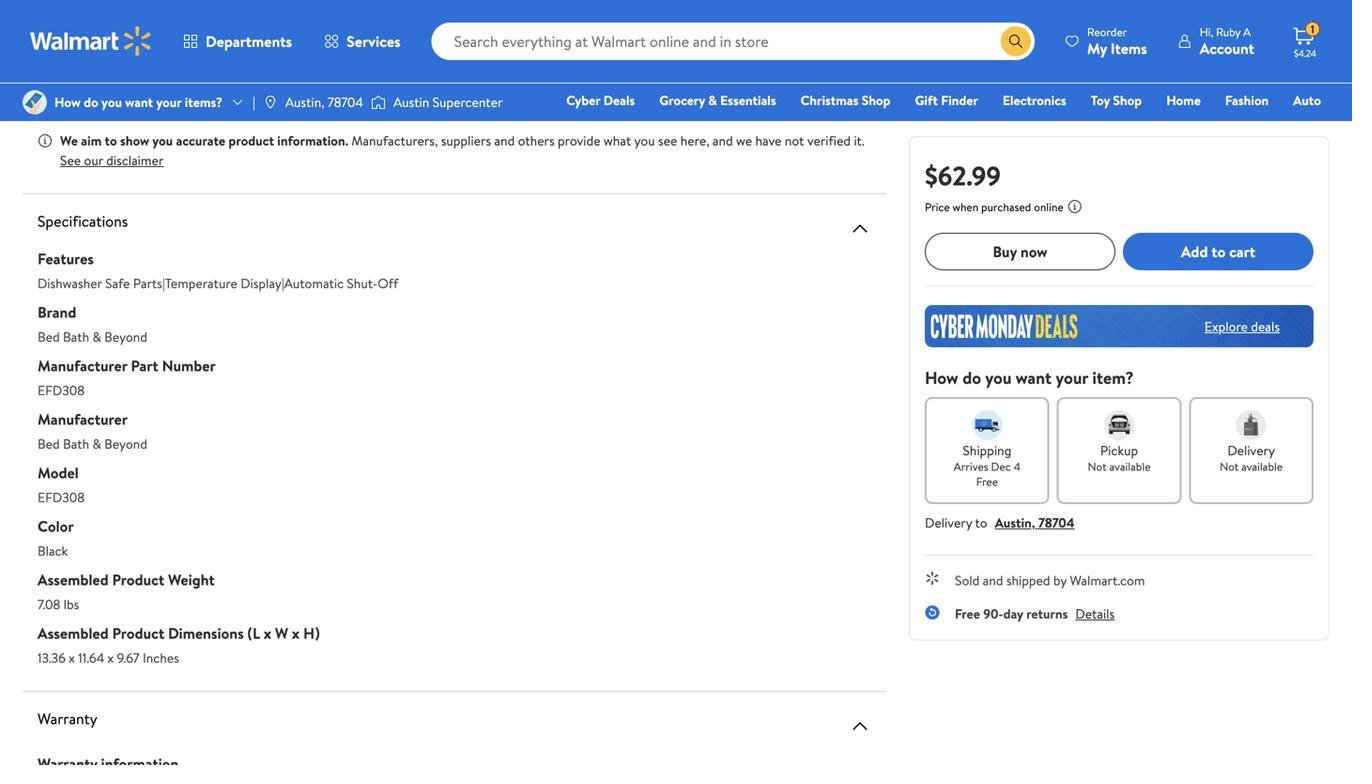 Task type: locate. For each thing, give the bounding box(es) containing it.
not
[[1088, 459, 1107, 475], [1220, 459, 1239, 475]]

steel
[[190, 65, 218, 84]]

0 vertical spatial beyond
[[104, 328, 147, 346]]

4 inside shipping arrives dec 4 free
[[1014, 459, 1021, 475]]

legal information image
[[1067, 199, 1082, 214]]

manufacturer down brand
[[38, 355, 127, 376]]

0 vertical spatial delivery
[[1228, 441, 1275, 460]]

2 shop from the left
[[1113, 91, 1142, 109]]

to right easy
[[90, 65, 102, 84]]

 image right |
[[263, 95, 278, 110]]

0 horizontal spatial how
[[54, 93, 81, 111]]

assembled up lbs
[[38, 569, 109, 590]]

1 digital from the top
[[114, 26, 150, 44]]

delivery inside delivery not available
[[1228, 441, 1275, 460]]

assembled down lbs
[[38, 623, 109, 644]]

timer
[[154, 46, 184, 64]]

purchased
[[981, 199, 1031, 215]]

cyber deals link
[[558, 90, 643, 110]]

 image for austin supercenter
[[371, 93, 386, 112]]

0 vertical spatial 4
[[50, 65, 58, 84]]

home
[[1166, 91, 1201, 109]]

0 vertical spatial &
[[708, 91, 717, 109]]

1 vertical spatial bath
[[63, 435, 89, 453]]

1 vertical spatial assembled
[[38, 623, 109, 644]]

amazing
[[237, 6, 284, 24]]

do for how do you want your item?
[[963, 366, 981, 390]]

digital
[[114, 26, 150, 44], [114, 46, 150, 64]]

1 vertical spatial product
[[112, 623, 164, 644]]

safe
[[105, 274, 130, 292]]

with
[[192, 6, 217, 24], [285, 46, 310, 64], [262, 99, 287, 117]]

2 digital from the top
[[114, 46, 150, 64]]

features dishwasher safe parts|temperature display|automatic shut-off brand bed bath & beyond manufacturer part number efd308 manufacturer bed bath & beyond model efd308 color black assembled product weight 7.08 lbs assembled product dimensions (l x w x h) 13.36 x 11.64 x 9.67 inches
[[38, 248, 398, 667]]

7.08
[[38, 595, 60, 614]]

2 bed from the top
[[38, 435, 60, 453]]

0 vertical spatial bed
[[38, 328, 60, 346]]

0 vertical spatial do
[[84, 93, 98, 111]]

have
[[755, 131, 782, 150]]

to left cart
[[1212, 241, 1226, 262]]

not inside pickup not available
[[1088, 459, 1107, 475]]

beyond
[[104, 328, 147, 346], [104, 435, 147, 453]]

x right "(l"
[[264, 623, 271, 644]]

elite
[[38, 99, 63, 117]]

dehydrating
[[409, 6, 478, 24]]

1 vertical spatial efd308
[[38, 488, 85, 507]]

0 vertical spatial efd308
[[38, 381, 85, 400]]

0 horizontal spatial not
[[1088, 459, 1107, 475]]

bath up model
[[63, 435, 89, 453]]

delivery down the "intent image for delivery"
[[1228, 441, 1275, 460]]

austin, down dec
[[995, 514, 1035, 532]]

1 horizontal spatial delivery
[[1228, 441, 1275, 460]]

you right show
[[152, 131, 173, 150]]

buy
[[993, 241, 1017, 262]]

with right |
[[262, 99, 287, 117]]

0 horizontal spatial and
[[494, 131, 515, 150]]

1 vertical spatial &
[[92, 328, 101, 346]]

items
[[1111, 38, 1147, 59]]

0 horizontal spatial shop
[[862, 91, 891, 109]]

add to cart button
[[1123, 233, 1314, 270]]

2 assembled from the top
[[38, 623, 109, 644]]

features
[[38, 248, 94, 269]]

your down stainless
[[156, 93, 182, 111]]

1 horizontal spatial do
[[963, 366, 981, 390]]

digital down compact on the left of the page
[[114, 26, 150, 44]]

with down 'fan'
[[285, 46, 310, 64]]

your left item?
[[1056, 366, 1088, 390]]

0 vertical spatial product
[[112, 569, 164, 590]]

austin supercenter
[[393, 93, 503, 111]]

0 vertical spatial bath
[[63, 328, 89, 346]]

1 horizontal spatial shop
[[1113, 91, 1142, 109]]

modern compact design with an amazing 264 square inches of dehydrating   surface adjustable digital temperature-controlled fan driven air for even   drying adjustable digital timer from 0-24 hours with auto shut-off 4 easy to clean stainless steel drying trays
[[38, 6, 530, 84]]

0 vertical spatial your
[[156, 93, 182, 111]]

shop for toy shop
[[1113, 91, 1142, 109]]

bath down brand
[[63, 328, 89, 346]]

bed down brand
[[38, 328, 60, 346]]

0 horizontal spatial 78704
[[328, 93, 363, 111]]

shop for christmas shop
[[862, 91, 891, 109]]

1 not from the left
[[1088, 459, 1107, 475]]

to
[[90, 65, 102, 84], [105, 131, 117, 150], [1212, 241, 1226, 262], [975, 514, 987, 532]]

trays
[[384, 99, 413, 117]]

1
[[1311, 21, 1315, 37]]

information.
[[277, 131, 348, 150]]

1 horizontal spatial 78704
[[1038, 514, 1075, 532]]

$62.99
[[925, 157, 1001, 194]]

1 assembled from the top
[[38, 569, 109, 590]]

0 vertical spatial digital
[[114, 26, 150, 44]]

warranty image
[[849, 715, 871, 738]]

how for how do you want your item?
[[925, 366, 958, 390]]

disclaimer
[[106, 151, 164, 169]]

steel
[[353, 99, 382, 117]]

0 horizontal spatial delivery
[[925, 514, 972, 532]]

 image for austin, 78704
[[263, 95, 278, 110]]

it.
[[854, 131, 864, 150]]

1 horizontal spatial  image
[[263, 95, 278, 110]]

efd308 down brand
[[38, 381, 85, 400]]

digital up the clean
[[114, 46, 150, 64]]

free left '90-' at right bottom
[[955, 605, 980, 623]]

how down easy
[[54, 93, 81, 111]]

adjustable down modern
[[50, 26, 111, 44]]

1 horizontal spatial and
[[713, 131, 733, 150]]

beyond up part
[[104, 328, 147, 346]]

1 vertical spatial beyond
[[104, 435, 147, 453]]

not inside delivery not available
[[1220, 459, 1239, 475]]

product left weight
[[112, 569, 164, 590]]

hours
[[250, 46, 282, 64]]

explore deals link
[[1197, 310, 1287, 343]]

manufacturer up model
[[38, 409, 128, 430]]

we
[[736, 131, 752, 150]]

do
[[84, 93, 98, 111], [963, 366, 981, 390]]

here,
[[680, 131, 709, 150]]

available down the "intent image for delivery"
[[1241, 459, 1283, 475]]

toy
[[1091, 91, 1110, 109]]

1 horizontal spatial austin,
[[995, 514, 1035, 532]]

and right sold
[[983, 571, 1003, 590]]

a
[[1243, 24, 1251, 40]]

78704 down shut-
[[328, 93, 363, 111]]

see our disclaimer button
[[60, 151, 164, 169]]

0 horizontal spatial do
[[84, 93, 98, 111]]

want down the clean
[[125, 93, 153, 111]]

1 vertical spatial do
[[963, 366, 981, 390]]

1 shop from the left
[[862, 91, 891, 109]]

x
[[264, 623, 271, 644], [292, 623, 300, 644], [69, 649, 75, 667], [108, 649, 114, 667]]

when
[[953, 199, 979, 215]]

available inside delivery not available
[[1241, 459, 1283, 475]]

auto
[[313, 46, 339, 64]]

you
[[101, 93, 122, 111], [152, 131, 173, 150], [634, 131, 655, 150], [985, 366, 1012, 390]]

1 horizontal spatial want
[[1016, 366, 1052, 390]]

brand
[[38, 302, 76, 323]]

2 vertical spatial with
[[262, 99, 287, 117]]

driven
[[314, 26, 350, 44]]

4 right dec
[[1014, 459, 1021, 475]]

grocery & essentials link
[[651, 90, 785, 110]]

Search search field
[[432, 23, 1035, 60]]

2 not from the left
[[1220, 459, 1239, 475]]

shipping
[[963, 441, 1012, 460]]

display|automatic
[[241, 274, 344, 292]]

1 vertical spatial manufacturer
[[38, 409, 128, 430]]

by
[[1053, 571, 1067, 590]]

departments
[[206, 31, 292, 52]]

4 left easy
[[50, 65, 58, 84]]

product up 9.67
[[112, 623, 164, 644]]

0 vertical spatial austin,
[[285, 93, 324, 111]]

one
[[1177, 117, 1205, 136]]

even
[[391, 26, 418, 44]]

details button
[[1075, 605, 1115, 623]]

and left 'we' on the top right of page
[[713, 131, 733, 150]]

 image for how do you want your items?
[[23, 90, 47, 115]]

want left item?
[[1016, 366, 1052, 390]]

bath
[[63, 328, 89, 346], [63, 435, 89, 453]]

4
[[50, 65, 58, 84], [290, 99, 298, 117], [1014, 459, 1021, 475]]

clean
[[106, 65, 136, 84]]

2 horizontal spatial  image
[[371, 93, 386, 112]]

we aim to show you accurate product information. manufacturers, suppliers and others provide what you see here, and we have not verified it. see our disclaimer
[[60, 131, 864, 169]]

1 vertical spatial want
[[1016, 366, 1052, 390]]

austin, up information.
[[285, 93, 324, 111]]

free down the shipping
[[976, 474, 998, 490]]

 image left gourmet
[[23, 90, 47, 115]]

not down intent image for pickup
[[1088, 459, 1107, 475]]

adjustable up easy
[[50, 46, 111, 64]]

|
[[253, 93, 255, 111]]

deals
[[604, 91, 635, 109]]

0 vertical spatial 78704
[[328, 93, 363, 111]]

90-
[[983, 605, 1003, 623]]

efd308 down model
[[38, 488, 85, 507]]

fashion
[[1225, 91, 1269, 109]]

do for how do you want your items?
[[84, 93, 98, 111]]

delivery down arrives at the bottom of page
[[925, 514, 972, 532]]

bed up model
[[38, 435, 60, 453]]

1 vertical spatial how
[[925, 366, 958, 390]]

product
[[229, 131, 274, 150]]

0 horizontal spatial available
[[1109, 459, 1151, 475]]

0 horizontal spatial  image
[[23, 90, 47, 115]]

want for item?
[[1016, 366, 1052, 390]]

1 product from the top
[[112, 569, 164, 590]]

fashion link
[[1217, 90, 1277, 110]]

1 vertical spatial delivery
[[925, 514, 972, 532]]

shop up "registry" link
[[1113, 91, 1142, 109]]

0 vertical spatial manufacturer
[[38, 355, 127, 376]]

1 horizontal spatial available
[[1241, 459, 1283, 475]]

0 horizontal spatial your
[[156, 93, 182, 111]]

0 horizontal spatial 4
[[50, 65, 58, 84]]

4 left the stainless
[[290, 99, 298, 117]]

 image
[[23, 90, 47, 115], [371, 93, 386, 112], [263, 95, 278, 110]]

1 vertical spatial adjustable
[[50, 46, 111, 64]]

square
[[313, 6, 351, 24]]

1 vertical spatial free
[[955, 605, 980, 623]]

to left austin, 78704 button
[[975, 514, 987, 532]]

1 horizontal spatial your
[[1056, 366, 1088, 390]]

intent image for shipping image
[[972, 410, 1002, 440]]

2 adjustable from the top
[[50, 46, 111, 64]]

1 vertical spatial 4
[[290, 99, 298, 117]]

free inside shipping arrives dec 4 free
[[976, 474, 998, 490]]

0 vertical spatial adjustable
[[50, 26, 111, 44]]

2 available from the left
[[1241, 459, 1283, 475]]

 image left 'austin'
[[371, 93, 386, 112]]

available inside pickup not available
[[1109, 459, 1151, 475]]

to right aim
[[105, 131, 117, 150]]

1 vertical spatial digital
[[114, 46, 150, 64]]

do down easy
[[84, 93, 98, 111]]

2 bath from the top
[[63, 435, 89, 453]]

now
[[1021, 241, 1048, 262]]

0 horizontal spatial want
[[125, 93, 153, 111]]

free
[[976, 474, 998, 490], [955, 605, 980, 623]]

2 beyond from the top
[[104, 435, 147, 453]]

how up arrives at the bottom of page
[[925, 366, 958, 390]]

design
[[151, 6, 189, 24]]

search icon image
[[1008, 34, 1023, 49]]

2 horizontal spatial 4
[[1014, 459, 1021, 475]]

1 horizontal spatial not
[[1220, 459, 1239, 475]]

add to cart
[[1181, 241, 1255, 262]]

1 available from the left
[[1109, 459, 1151, 475]]

2 vertical spatial 4
[[1014, 459, 1021, 475]]

not down the "intent image for delivery"
[[1220, 459, 1239, 475]]

0 vertical spatial want
[[125, 93, 153, 111]]

0 vertical spatial how
[[54, 93, 81, 111]]

Walmart Site-Wide search field
[[432, 23, 1035, 60]]

78704 up by
[[1038, 514, 1075, 532]]

items?
[[185, 93, 223, 111]]

shop up it.
[[862, 91, 891, 109]]

do up intent image for shipping
[[963, 366, 981, 390]]

0 vertical spatial assembled
[[38, 569, 109, 590]]

fan
[[292, 26, 311, 44]]

off
[[372, 46, 389, 64]]

and left others
[[494, 131, 515, 150]]

beyond down part
[[104, 435, 147, 453]]

deals
[[1251, 317, 1280, 335]]

0 vertical spatial free
[[976, 474, 998, 490]]

from
[[188, 46, 216, 64]]

how
[[54, 93, 81, 111], [925, 366, 958, 390]]

1 horizontal spatial how
[[925, 366, 958, 390]]

with left an
[[192, 6, 217, 24]]

9.67
[[117, 649, 140, 667]]

1 vertical spatial your
[[1056, 366, 1088, 390]]

1 vertical spatial bed
[[38, 435, 60, 453]]

registry link
[[1096, 116, 1161, 137]]

2 vertical spatial &
[[92, 435, 101, 453]]

available down intent image for pickup
[[1109, 459, 1151, 475]]

austin,
[[285, 93, 324, 111], [995, 514, 1035, 532]]



Task type: vqa. For each thing, say whether or not it's contained in the screenshot.
Details
yes



Task type: describe. For each thing, give the bounding box(es) containing it.
1 efd308 from the top
[[38, 381, 85, 400]]

cyber
[[566, 91, 600, 109]]

gift finder
[[915, 91, 978, 109]]

christmas shop
[[801, 91, 891, 109]]

x right w
[[292, 623, 300, 644]]

w
[[275, 623, 288, 644]]

home link
[[1158, 90, 1209, 110]]

my
[[1087, 38, 1107, 59]]

services button
[[308, 19, 417, 64]]

compact
[[98, 6, 148, 24]]

delivery not available
[[1220, 441, 1283, 475]]

parts|temperature
[[133, 274, 237, 292]]

intent image for pickup image
[[1104, 410, 1134, 440]]

how do you want your item?
[[925, 366, 1134, 390]]

services
[[347, 31, 401, 52]]

shipping arrives dec 4 free
[[954, 441, 1021, 490]]

temperature-
[[154, 26, 230, 44]]

4 inside modern compact design with an amazing 264 square inches of dehydrating   surface adjustable digital temperature-controlled fan driven air for even   drying adjustable digital timer from 0-24 hours with auto shut-off 4 easy to clean stainless steel drying trays
[[50, 65, 58, 84]]

not for pickup
[[1088, 459, 1107, 475]]

1 bath from the top
[[63, 328, 89, 346]]

of
[[393, 6, 406, 24]]

shut-
[[347, 274, 378, 292]]

available for delivery
[[1241, 459, 1283, 475]]

1 horizontal spatial 4
[[290, 99, 298, 117]]

gourmet
[[66, 99, 118, 117]]

walmart.com
[[1070, 571, 1145, 590]]

1 vertical spatial 78704
[[1038, 514, 1075, 532]]

toy shop link
[[1082, 90, 1150, 110]]

walmart+
[[1265, 117, 1321, 136]]

2 horizontal spatial and
[[983, 571, 1003, 590]]

to inside modern compact design with an amazing 264 square inches of dehydrating   surface adjustable digital temperature-controlled fan driven air for even   drying adjustable digital timer from 0-24 hours with auto shut-off 4 easy to clean stainless steel drying trays
[[90, 65, 102, 84]]

1 bed from the top
[[38, 328, 60, 346]]

1 beyond from the top
[[104, 328, 147, 346]]

suppliers
[[441, 131, 491, 150]]

walmart image
[[30, 26, 152, 56]]

auto
[[1293, 91, 1321, 109]]

specifications image
[[849, 217, 871, 240]]

2 efd308 from the top
[[38, 488, 85, 507]]

departments button
[[167, 19, 308, 64]]

buy now
[[993, 241, 1048, 262]]

part
[[131, 355, 158, 376]]

your for items?
[[156, 93, 182, 111]]

to inside button
[[1212, 241, 1226, 262]]

easy
[[62, 65, 87, 84]]

$4.24
[[1294, 47, 1316, 60]]

you up intent image for shipping
[[985, 366, 1012, 390]]

controlled
[[230, 26, 289, 44]]

christmas shop link
[[792, 90, 899, 110]]

0-
[[219, 46, 231, 64]]

you left see
[[634, 131, 655, 150]]

grocery
[[659, 91, 705, 109]]

dehydrator
[[194, 99, 259, 117]]

we
[[60, 131, 78, 150]]

1 vertical spatial austin,
[[995, 514, 1035, 532]]

0 vertical spatial with
[[192, 6, 217, 24]]

pickup
[[1100, 441, 1138, 460]]

stainless
[[139, 65, 187, 84]]

want for items?
[[125, 93, 153, 111]]

see
[[60, 151, 81, 169]]

accurate
[[176, 131, 225, 150]]

24
[[231, 46, 247, 64]]

(l
[[247, 623, 260, 644]]

online
[[1034, 199, 1064, 215]]

cyber monday deals image
[[925, 305, 1314, 347]]

one debit link
[[1169, 116, 1249, 137]]

available for pickup
[[1109, 459, 1151, 475]]

2 product from the top
[[112, 623, 164, 644]]

how do you want your items?
[[54, 93, 223, 111]]

auto registry
[[1105, 91, 1321, 136]]

264
[[287, 6, 310, 24]]

x left 11.64
[[69, 649, 75, 667]]

free 90-day returns details
[[955, 605, 1115, 623]]

price when purchased online
[[925, 199, 1064, 215]]

intent image for delivery image
[[1236, 410, 1266, 440]]

x left 9.67
[[108, 649, 114, 667]]

add
[[1181, 241, 1208, 262]]

13.36
[[38, 649, 66, 667]]

weight
[[168, 569, 215, 590]]

account
[[1200, 38, 1254, 59]]

1 vertical spatial with
[[285, 46, 310, 64]]

see
[[658, 131, 677, 150]]

lbs
[[64, 595, 79, 614]]

specifications
[[38, 211, 128, 231]]

2 manufacturer from the top
[[38, 409, 128, 430]]

you down the clean
[[101, 93, 122, 111]]

h)
[[303, 623, 320, 644]]

reorder my items
[[1087, 24, 1147, 59]]

0 horizontal spatial austin,
[[285, 93, 324, 111]]

to inside "we aim to show you accurate product information. manufacturers, suppliers and others provide what you see here, and we have not verified it. see our disclaimer"
[[105, 131, 117, 150]]

dec
[[991, 459, 1011, 475]]

ruby
[[1216, 24, 1241, 40]]

christmas
[[801, 91, 859, 109]]

1 manufacturer from the top
[[38, 355, 127, 376]]

delivery for not
[[1228, 441, 1275, 460]]

what
[[604, 131, 631, 150]]

explore deals
[[1205, 317, 1280, 335]]

not for delivery
[[1220, 459, 1239, 475]]

supercenter
[[433, 93, 503, 111]]

grocery & essentials
[[659, 91, 776, 109]]

buy now button
[[925, 233, 1115, 270]]

aim
[[81, 131, 102, 150]]

shut-
[[342, 46, 372, 64]]

toy shop
[[1091, 91, 1142, 109]]

inches
[[354, 6, 390, 24]]

gift
[[915, 91, 938, 109]]

austin
[[393, 93, 429, 111]]

1 adjustable from the top
[[50, 26, 111, 44]]

price
[[925, 199, 950, 215]]

trays
[[261, 65, 289, 84]]

debit
[[1209, 117, 1241, 136]]

austin, 78704
[[285, 93, 363, 111]]

number
[[162, 355, 216, 376]]

delivery for to
[[925, 514, 972, 532]]

air
[[353, 26, 368, 44]]

your for item?
[[1056, 366, 1088, 390]]

how for how do you want your items?
[[54, 93, 81, 111]]

food
[[162, 99, 191, 117]]

drying
[[221, 65, 258, 84]]

gift finder link
[[907, 90, 987, 110]]

walmart+ link
[[1257, 116, 1330, 137]]



